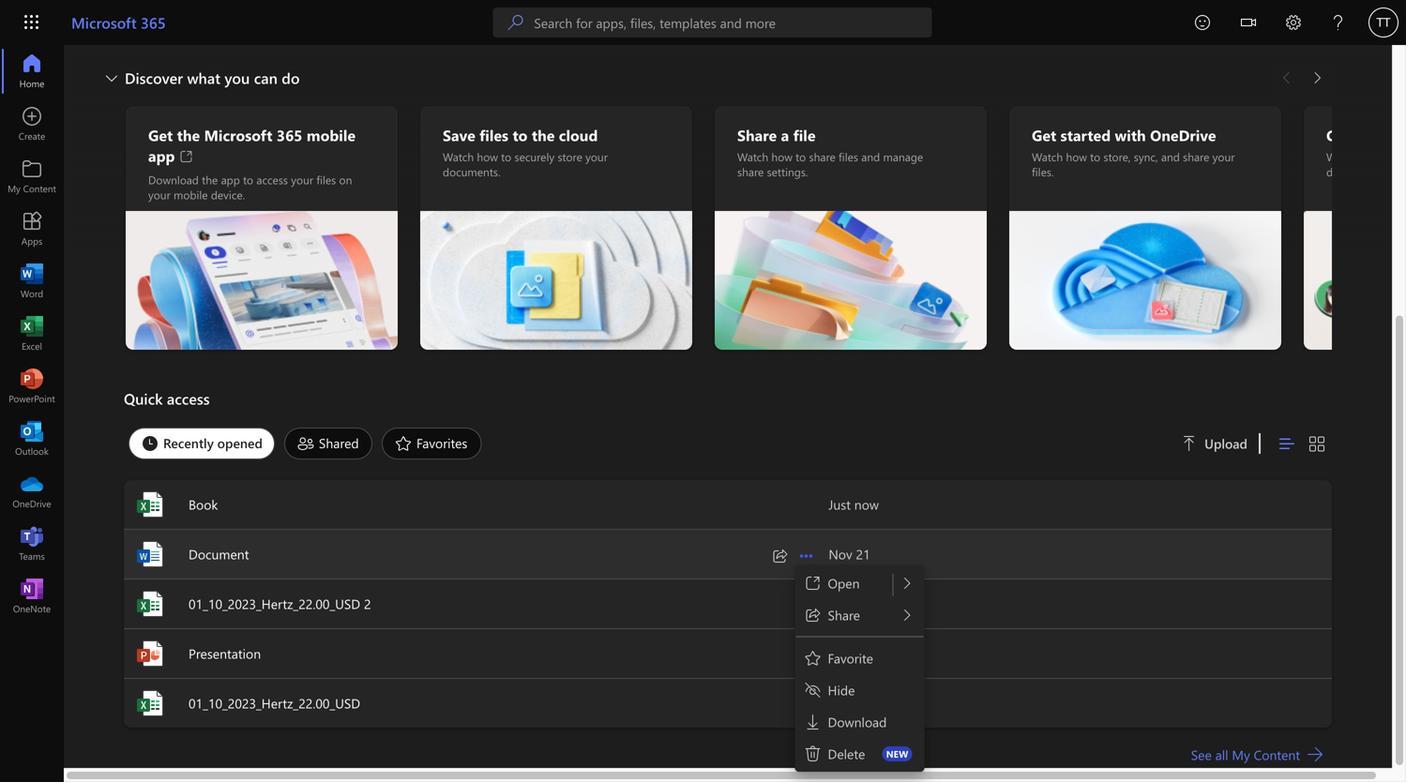 Task type: vqa. For each thing, say whether or not it's contained in the screenshot.
OWNER
no



Task type: locate. For each thing, give the bounding box(es) containing it.
365 inside banner
[[141, 12, 166, 32]]

1 01_10_2023_hertz_22.00_usd from the top
[[189, 595, 360, 613]]

files left on
[[317, 172, 336, 187]]

name book cell
[[124, 490, 829, 520]]

0 horizontal spatial get
[[148, 125, 173, 145]]

365 inside get the microsoft 365 mobile app
[[277, 125, 303, 145]]

get for get the microsoft 365 mobile app
[[148, 125, 173, 145]]

1 horizontal spatial download
[[828, 714, 887, 731]]

0 vertical spatial excel image
[[23, 325, 41, 343]]

the for get the microsoft 365 mobile app
[[177, 125, 200, 145]]

4 watch from the left
[[1327, 149, 1358, 164]]

menu
[[798, 569, 922, 769]]

0 vertical spatial microsoft
[[71, 12, 137, 32]]

to left ed
[[1385, 149, 1396, 164]]

01_10_2023_hertz_22.00_usd for 01_10_2023_hertz_22.00_usd 2
[[189, 595, 360, 613]]

1 excel image from the top
[[135, 589, 165, 619]]

see
[[1191, 746, 1212, 764]]

application
[[0, 0, 1407, 783]]

content
[[1254, 746, 1301, 764]]

microsoft up discover
[[71, 12, 137, 32]]

01_10_2023_hertz_22.00_usd inside cell
[[189, 595, 360, 613]]

recently opened
[[163, 434, 263, 452]]

manage
[[883, 149, 924, 164]]

your right store
[[586, 149, 608, 164]]

1 watch from the left
[[443, 149, 474, 164]]

share inside menu item
[[828, 607, 860, 624]]

tab list
[[124, 423, 1160, 464]]

1 get from the left
[[148, 125, 173, 145]]

how down started in the top right of the page
[[1066, 149, 1087, 164]]

3 nov from the top
[[829, 645, 853, 662]]

share left a
[[738, 125, 777, 145]]

1 vertical spatial mobile
[[174, 187, 208, 202]]

nov for presentation
[[829, 645, 853, 662]]

0 vertical spatial mobile
[[307, 125, 356, 145]]

0 horizontal spatial access
[[167, 388, 210, 409]]

21 up hide menu item
[[856, 645, 870, 662]]

app down get the microsoft 365 mobile app
[[221, 172, 240, 187]]

documents.
[[443, 164, 501, 179]]

0 vertical spatial 01_10_2023_hertz_22.00_usd
[[189, 595, 360, 613]]

1 vertical spatial excel image
[[135, 689, 165, 719]]

excel image up powerpoint icon
[[135, 589, 165, 619]]

file
[[793, 125, 816, 145]]

save files to the cloud watch how to securely store your documents.
[[443, 125, 608, 179]]

mobile inside get the microsoft 365 mobile app
[[307, 125, 356, 145]]

1 horizontal spatial files
[[480, 125, 509, 145]]

teams image
[[23, 535, 41, 554]]

01_10_2023_hertz_22.00_usd down presentation
[[189, 695, 360, 712]]

1 how from the left
[[477, 149, 498, 164]]

and inside share a file watch how to share files and manage share settings.
[[862, 149, 880, 164]]

365 down the "do"
[[277, 125, 303, 145]]

to down get the microsoft 365 mobile app
[[243, 172, 253, 187]]

word image down apps icon
[[23, 272, 41, 291]]

to inside share a file watch how to share files and manage share settings.
[[796, 149, 806, 164]]

01_10_2023_hertz_22.00_usd inside cell
[[189, 695, 360, 712]]

nov 21 down open
[[829, 595, 870, 613]]

2 horizontal spatial files
[[839, 149, 859, 164]]

your down 'onedrive'
[[1213, 149, 1235, 164]]

mobile left device.
[[174, 187, 208, 202]]

1 horizontal spatial microsoft
[[204, 125, 273, 145]]

2 21 from the top
[[856, 595, 870, 613]]

quick
[[124, 388, 163, 409]]

21 down open
[[856, 595, 870, 613]]

nov 21 up open
[[829, 546, 870, 563]]

1 vertical spatial 365
[[277, 125, 303, 145]]

delete
[[828, 746, 865, 763]]

get up files.
[[1032, 125, 1057, 145]]

1 vertical spatial microsoft
[[204, 125, 273, 145]]

download inside the 'download the app to access your files on your mobile device.'
[[148, 172, 199, 187]]

1 horizontal spatial word image
[[135, 540, 165, 570]]

store,
[[1104, 149, 1131, 164]]

nov
[[829, 546, 853, 563], [829, 595, 853, 613], [829, 645, 853, 662], [829, 695, 853, 712]]

0 horizontal spatial 365
[[141, 12, 166, 32]]

nov 21 up hide
[[829, 645, 870, 662]]

0 horizontal spatial and
[[862, 149, 880, 164]]

the up securely
[[532, 125, 555, 145]]

excel image for 01_10_2023_hertz_22.00_usd 2
[[135, 589, 165, 619]]

your left device.
[[148, 187, 171, 202]]

get
[[148, 125, 173, 145], [1032, 125, 1057, 145]]

share down file
[[809, 149, 836, 164]]

settings.
[[767, 164, 808, 179]]

how down a
[[772, 149, 793, 164]]

3 21 from the top
[[856, 645, 870, 662]]

on
[[339, 172, 352, 187]]

0 vertical spatial nov 21
[[829, 546, 870, 563]]

excel image down powerpoint icon
[[135, 689, 165, 719]]

0 horizontal spatial files
[[317, 172, 336, 187]]

onedrive image
[[23, 482, 41, 501]]

app inside the 'download the app to access your files on your mobile device.'
[[221, 172, 240, 187]]

to inside the 'download the app to access your files on your mobile device.'
[[243, 172, 253, 187]]

1 vertical spatial files
[[839, 149, 859, 164]]

3 nov 21 from the top
[[829, 645, 870, 662]]

0 horizontal spatial word image
[[23, 272, 41, 291]]

files
[[480, 125, 509, 145], [839, 149, 859, 164], [317, 172, 336, 187]]

microsoft 365
[[71, 12, 166, 32]]

365 up discover
[[141, 12, 166, 32]]

nov for document
[[829, 546, 853, 563]]

get inside the get started with onedrive watch how to store, sync, and share your files.
[[1032, 125, 1057, 145]]

nov 21 for 01_10_2023_hertz_22.00_usd 2
[[829, 595, 870, 613]]

the
[[177, 125, 200, 145], [532, 125, 555, 145], [202, 172, 218, 187]]

collaborate watch how to ed
[[1327, 125, 1407, 194]]

0 vertical spatial app
[[148, 145, 175, 166]]

0 horizontal spatial share
[[738, 164, 764, 179]]

1 vertical spatial download
[[828, 714, 887, 731]]

the inside the 'download the app to access your files on your mobile device.'
[[202, 172, 218, 187]]

and right sync,
[[1162, 149, 1180, 164]]

microsoft
[[71, 12, 137, 32], [204, 125, 273, 145]]

0 vertical spatial download
[[148, 172, 199, 187]]

favorite menu item
[[798, 644, 922, 674]]

download menu item
[[798, 708, 922, 738]]

0 horizontal spatial app
[[148, 145, 175, 166]]

download
[[148, 172, 199, 187], [828, 714, 887, 731]]

1 horizontal spatial access
[[257, 172, 288, 187]]

shared element
[[284, 428, 372, 460]]

files inside the 'download the app to access your files on your mobile device.'
[[317, 172, 336, 187]]

store
[[558, 149, 583, 164]]

watch inside save files to the cloud watch how to securely store your documents.
[[443, 149, 474, 164]]

1 vertical spatial excel image
[[135, 490, 165, 520]]

1 horizontal spatial mobile
[[307, 125, 356, 145]]

mobile up on
[[307, 125, 356, 145]]

share
[[809, 149, 836, 164], [1183, 149, 1210, 164], [738, 164, 764, 179]]

2 how from the left
[[772, 149, 793, 164]]

nov up hide
[[829, 645, 853, 662]]

the for download the app to access your files on your mobile device.
[[202, 172, 218, 187]]

to
[[513, 125, 528, 145], [501, 149, 512, 164], [796, 149, 806, 164], [1091, 149, 1101, 164], [1385, 149, 1396, 164], [243, 172, 253, 187]]

your
[[586, 149, 608, 164], [1213, 149, 1235, 164], [291, 172, 313, 187], [148, 187, 171, 202]]

to up securely
[[513, 125, 528, 145]]

download inside download menu item
[[828, 714, 887, 731]]

access
[[257, 172, 288, 187], [167, 388, 210, 409]]

2 watch from the left
[[738, 149, 769, 164]]

the down discover what you can do dropdown button on the top of page
[[177, 125, 200, 145]]

favorites tab
[[377, 428, 486, 460]]

access up recently
[[167, 388, 210, 409]]

the down get the microsoft 365 mobile app
[[202, 172, 218, 187]]

how down collaborate at the top right of the page
[[1361, 149, 1382, 164]]

and
[[862, 149, 880, 164], [1162, 149, 1180, 164]]

01_10_2023_hertz_22.00_usd
[[189, 595, 360, 613], [189, 695, 360, 712]]

nov 21 for document
[[829, 546, 870, 563]]

get down discover
[[148, 125, 173, 145]]

app
[[148, 145, 175, 166], [221, 172, 240, 187]]

apps image
[[23, 220, 41, 238]]

securely
[[515, 149, 555, 164]]

just
[[829, 496, 851, 513]]

0 horizontal spatial share
[[738, 125, 777, 145]]

1 horizontal spatial and
[[1162, 149, 1180, 164]]

None search field
[[493, 8, 932, 38]]

open group
[[798, 569, 922, 599]]

device.
[[211, 187, 245, 202]]

share for share a file watch how to share files and manage share settings.
[[738, 125, 777, 145]]

files left manage
[[839, 149, 859, 164]]

share left the settings.
[[738, 164, 764, 179]]

365
[[141, 12, 166, 32], [277, 125, 303, 145]]

powerpoint image
[[23, 377, 41, 396]]

mobile
[[307, 125, 356, 145], [174, 187, 208, 202]]

0 horizontal spatial microsoft
[[71, 12, 137, 32]]

3 how from the left
[[1066, 149, 1087, 164]]

2 horizontal spatial share
[[1183, 149, 1210, 164]]

nov up open
[[829, 546, 853, 563]]

nov 16
[[829, 695, 870, 712]]

name presentation cell
[[124, 639, 829, 669]]

the inside get the microsoft 365 mobile app
[[177, 125, 200, 145]]

2 vertical spatial files
[[317, 172, 336, 187]]

1 vertical spatial access
[[167, 388, 210, 409]]

4 how from the left
[[1361, 149, 1382, 164]]

2 01_10_2023_hertz_22.00_usd from the top
[[189, 695, 360, 712]]

1 vertical spatial 21
[[856, 595, 870, 613]]

0 vertical spatial files
[[480, 125, 509, 145]]

how inside collaborate watch how to ed
[[1361, 149, 1382, 164]]

files.
[[1032, 164, 1054, 179]]

tab list containing recently opened
[[124, 423, 1160, 464]]

1 vertical spatial 01_10_2023_hertz_22.00_usd
[[189, 695, 360, 712]]

1 and from the left
[[862, 149, 880, 164]]

get inside get the microsoft 365 mobile app
[[148, 125, 173, 145]]

navigation
[[0, 45, 64, 623]]

excel image
[[135, 589, 165, 619], [135, 689, 165, 719]]

1 nov from the top
[[829, 546, 853, 563]]

you
[[225, 68, 250, 88]]

0 horizontal spatial mobile
[[174, 187, 208, 202]]

nov down open
[[829, 595, 853, 613]]

nov 21 for presentation
[[829, 645, 870, 662]]

tt
[[1377, 15, 1391, 30]]

2 nov from the top
[[829, 595, 853, 613]]

0 vertical spatial 365
[[141, 12, 166, 32]]

menu containing open
[[798, 569, 922, 769]]

excel image for 01_10_2023_hertz_22.00_usd
[[135, 689, 165, 719]]

1 21 from the top
[[856, 546, 870, 563]]

4 nov from the top
[[829, 695, 853, 712]]

access down get the microsoft 365 mobile app
[[257, 172, 288, 187]]

nov 21
[[829, 546, 870, 563], [829, 595, 870, 613], [829, 645, 870, 662]]

21
[[856, 546, 870, 563], [856, 595, 870, 613], [856, 645, 870, 662]]

document
[[189, 546, 249, 563]]

home image
[[23, 62, 41, 81]]

21 up open group
[[856, 546, 870, 563]]

name document cell
[[124, 540, 829, 570]]

2 get from the left
[[1032, 125, 1057, 145]]

app down discover
[[148, 145, 175, 166]]

with
[[1115, 125, 1146, 145]]

download down the 16
[[828, 714, 887, 731]]

opened
[[217, 434, 263, 452]]

now
[[855, 496, 879, 513]]

21 for 01_10_2023_hertz_22.00_usd 2
[[856, 595, 870, 613]]

word image left document
[[135, 540, 165, 570]]

3 watch from the left
[[1032, 149, 1063, 164]]

01_10_2023_hertz_22.00_usd for 01_10_2023_hertz_22.00_usd
[[189, 695, 360, 712]]

onenote image
[[23, 587, 41, 606]]

and left manage
[[862, 149, 880, 164]]

word image
[[23, 272, 41, 291], [135, 540, 165, 570]]

upload
[[1205, 435, 1248, 452]]

share
[[738, 125, 777, 145], [828, 607, 860, 624]]

how
[[477, 149, 498, 164], [772, 149, 793, 164], [1066, 149, 1087, 164], [1361, 149, 1382, 164]]


[[1308, 748, 1323, 763]]

1 vertical spatial nov 21
[[829, 595, 870, 613]]

excel image
[[23, 325, 41, 343], [135, 490, 165, 520]]

1 horizontal spatial get
[[1032, 125, 1057, 145]]

2 and from the left
[[1162, 149, 1180, 164]]

excel image up powerpoint image
[[23, 325, 41, 343]]

nov left the 16
[[829, 695, 853, 712]]

share for get started with onedrive
[[1183, 149, 1210, 164]]

files right save
[[480, 125, 509, 145]]

0 horizontal spatial the
[[177, 125, 200, 145]]

1 horizontal spatial share
[[828, 607, 860, 624]]

download left device.
[[148, 172, 199, 187]]

watch
[[443, 149, 474, 164], [738, 149, 769, 164], [1032, 149, 1063, 164], [1327, 149, 1358, 164]]

2 excel image from the top
[[135, 689, 165, 719]]

share inside the get started with onedrive watch how to store, sync, and share your files.
[[1183, 149, 1210, 164]]

1 horizontal spatial app
[[221, 172, 240, 187]]

share down open menu item
[[828, 607, 860, 624]]

2 vertical spatial nov 21
[[829, 645, 870, 662]]

0 horizontal spatial download
[[148, 172, 199, 187]]

microsoft up the 'download the app to access your files on your mobile device.'
[[204, 125, 273, 145]]

to down file
[[796, 149, 806, 164]]

01_10_2023_hertz_22.00_usd up presentation
[[189, 595, 360, 613]]

1 vertical spatial share
[[828, 607, 860, 624]]

0 vertical spatial excel image
[[135, 589, 165, 619]]

how left securely
[[477, 149, 498, 164]]

share inside share a file watch how to share files and manage share settings.
[[738, 125, 777, 145]]


[[1182, 436, 1197, 451]]

share down 'onedrive'
[[1183, 149, 1210, 164]]

1 horizontal spatial the
[[202, 172, 218, 187]]

hide menu item
[[798, 676, 922, 706]]

1 nov 21 from the top
[[829, 546, 870, 563]]

0 vertical spatial access
[[257, 172, 288, 187]]

share menu item
[[798, 601, 922, 631]]

2 vertical spatial 21
[[856, 645, 870, 662]]

files inside share a file watch how to share files and manage share settings.
[[839, 149, 859, 164]]

21 for presentation
[[856, 645, 870, 662]]

excel image left book
[[135, 490, 165, 520]]

cloud
[[559, 125, 598, 145]]

2 nov 21 from the top
[[829, 595, 870, 613]]

what
[[187, 68, 221, 88]]

create new element
[[124, 0, 1332, 63]]

0 vertical spatial share
[[738, 125, 777, 145]]

to left store,
[[1091, 149, 1101, 164]]

2 horizontal spatial the
[[532, 125, 555, 145]]

to left securely
[[501, 149, 512, 164]]

1 horizontal spatial 365
[[277, 125, 303, 145]]

1 vertical spatial app
[[221, 172, 240, 187]]

0 vertical spatial 21
[[856, 546, 870, 563]]



Task type: describe. For each thing, give the bounding box(es) containing it.
microsoft inside get the microsoft 365 mobile app
[[204, 125, 273, 145]]

share a file image
[[715, 211, 987, 350]]

16
[[856, 695, 870, 712]]

 upload
[[1182, 435, 1248, 452]]

download for download
[[828, 714, 887, 731]]

presentation
[[189, 645, 261, 662]]

quick access
[[124, 388, 210, 409]]

1 horizontal spatial excel image
[[135, 490, 165, 520]]

new
[[887, 748, 909, 761]]

favorites element
[[382, 428, 482, 460]]

application containing discover what you can do
[[0, 0, 1407, 783]]

discover what you can do
[[125, 68, 300, 88]]

name 01_10_2023_hertz_22.00_usd 2 cell
[[124, 589, 829, 619]]

get for get started with onedrive watch how to store, sync, and share your files.
[[1032, 125, 1057, 145]]

all
[[1216, 746, 1229, 764]]

how inside share a file watch how to share files and manage share settings.
[[772, 149, 793, 164]]

recently opened element
[[129, 428, 275, 460]]

my
[[1232, 746, 1251, 764]]

a
[[781, 125, 789, 145]]

outlook image
[[23, 430, 41, 449]]

Search box. Suggestions appear as you type. search field
[[534, 8, 932, 38]]

how inside save files to the cloud watch how to securely store your documents.
[[477, 149, 498, 164]]

01_10_2023_hertz_22.00_usd 2
[[189, 595, 371, 613]]

get the microsoft 365 mobile app
[[148, 125, 356, 166]]

can
[[254, 68, 278, 88]]

save
[[443, 125, 476, 145]]

open
[[828, 575, 860, 592]]

shared tab
[[280, 428, 377, 460]]

discover
[[125, 68, 183, 88]]

next image
[[1308, 63, 1327, 93]]

sync,
[[1134, 149, 1158, 164]]

do
[[282, 68, 300, 88]]

create image
[[23, 114, 41, 133]]

and inside the get started with onedrive watch how to store, sync, and share your files.
[[1162, 149, 1180, 164]]

how inside the get started with onedrive watch how to store, sync, and share your files.
[[1066, 149, 1087, 164]]

1 horizontal spatial share
[[809, 149, 836, 164]]

your left on
[[291, 172, 313, 187]]

2
[[364, 595, 371, 613]]

collaborate in real time image
[[1304, 211, 1407, 350]]

ed
[[1399, 149, 1407, 164]]

1 vertical spatial word image
[[135, 540, 165, 570]]

just now
[[829, 496, 879, 513]]

get started with onedrive watch how to store, sync, and share your files.
[[1032, 125, 1235, 179]]

discover what you can do button
[[99, 63, 304, 93]]

book
[[189, 496, 218, 513]]

your inside save files to the cloud watch how to securely store your documents.
[[586, 149, 608, 164]]

save files to the cloud image
[[420, 211, 693, 350]]

share a file watch how to share files and manage share settings.
[[738, 125, 924, 179]]

nov for 01_10_2023_hertz_22.00_usd
[[829, 695, 853, 712]]

collaborate
[[1327, 125, 1407, 145]]

download for download the app to access your files on your mobile device.
[[148, 172, 199, 187]]

shared
[[319, 434, 359, 452]]

favorite
[[828, 650, 874, 667]]

files inside save files to the cloud watch how to securely store your documents.
[[480, 125, 509, 145]]

get the microsoft 365 mobile app image
[[126, 211, 398, 350]]

tt button
[[1362, 0, 1407, 45]]

0 vertical spatial word image
[[23, 272, 41, 291]]

your inside the get started with onedrive watch how to store, sync, and share your files.
[[1213, 149, 1235, 164]]

nov for 01_10_2023_hertz_22.00_usd 2
[[829, 595, 853, 613]]

share for share a file
[[738, 164, 764, 179]]

onedrive
[[1151, 125, 1217, 145]]

started
[[1061, 125, 1111, 145]]

 button
[[1226, 0, 1271, 48]]

get started with onedrive image
[[1010, 211, 1282, 350]]


[[1241, 15, 1256, 30]]

my content image
[[23, 167, 41, 186]]

open menu item
[[798, 569, 893, 599]]

powerpoint image
[[135, 639, 165, 669]]

share for share
[[828, 607, 860, 624]]

the inside save files to the cloud watch how to securely store your documents.
[[532, 125, 555, 145]]

to inside the get started with onedrive watch how to store, sync, and share your files.
[[1091, 149, 1101, 164]]

0 horizontal spatial excel image
[[23, 325, 41, 343]]

watch inside collaborate watch how to ed
[[1327, 149, 1358, 164]]

to inside collaborate watch how to ed
[[1385, 149, 1396, 164]]

hide
[[828, 682, 855, 699]]

microsoft 365 banner
[[0, 0, 1407, 48]]

21 for document
[[856, 546, 870, 563]]

see all my content
[[1191, 746, 1301, 764]]

recently
[[163, 434, 214, 452]]

watch inside share a file watch how to share files and manage share settings.
[[738, 149, 769, 164]]

recently opened tab
[[124, 428, 280, 460]]

access inside the 'download the app to access your files on your mobile device.'
[[257, 172, 288, 187]]

download the app to access your files on your mobile device.
[[148, 172, 352, 202]]

microsoft inside banner
[[71, 12, 137, 32]]

watch inside the get started with onedrive watch how to store, sync, and share your files.
[[1032, 149, 1063, 164]]

mobile inside the 'download the app to access your files on your mobile device.'
[[174, 187, 208, 202]]

favorites
[[417, 434, 468, 452]]

name 01_10_2023_hertz_22.00_usd cell
[[124, 689, 829, 719]]

delete menu item
[[798, 739, 922, 769]]

app inside get the microsoft 365 mobile app
[[148, 145, 175, 166]]



